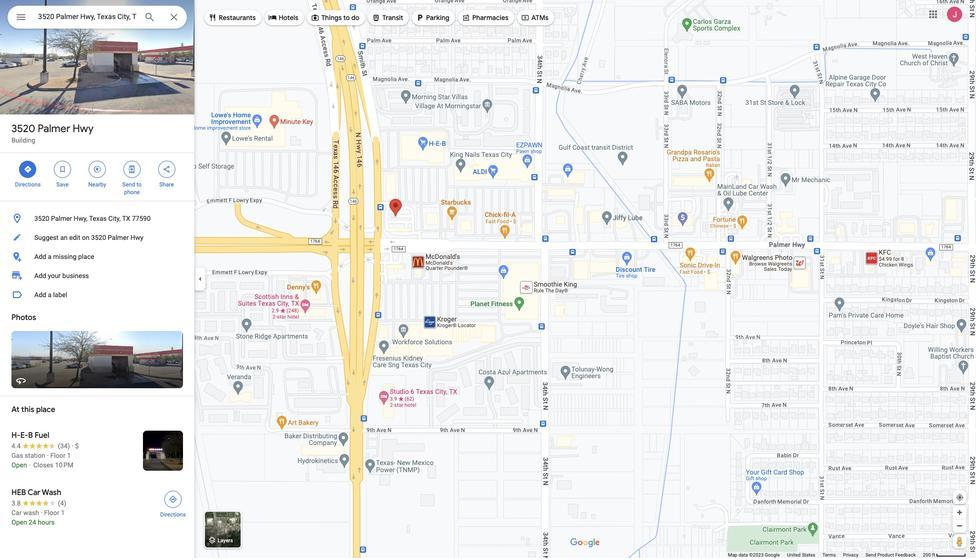 Task type: describe. For each thing, give the bounding box(es) containing it.
atms
[[532, 13, 549, 22]]


[[372, 12, 381, 23]]

 pharmacies
[[462, 12, 509, 23]]

200 ft button
[[924, 552, 967, 558]]

heb
[[11, 488, 26, 497]]

· for heb car wash
[[41, 509, 43, 517]]

 atms
[[521, 12, 549, 23]]

· $
[[72, 442, 79, 450]]

tx
[[122, 215, 130, 222]]

gas
[[11, 452, 23, 459]]

add a missing place
[[34, 253, 94, 260]]

directions inside button
[[160, 511, 186, 518]]

google account: james peterson  
(james.peterson1902@gmail.com) image
[[948, 6, 963, 22]]

suggest an edit on 3520 palmer hwy
[[34, 234, 143, 241]]

share
[[159, 181, 174, 188]]

photos
[[11, 313, 36, 322]]

suggest an edit on 3520 palmer hwy button
[[0, 228, 195, 247]]

4.4 stars 34 reviews image
[[11, 441, 70, 451]]

$
[[75, 442, 79, 450]]

ft
[[933, 552, 936, 558]]

3520 palmer hwy, texas city, tx 77590 button
[[0, 209, 195, 228]]

3520 palmer hwy, texas city, tx 77590
[[34, 215, 151, 222]]

closes
[[33, 461, 53, 469]]

add a label
[[34, 291, 67, 299]]

things
[[322, 13, 342, 22]]

fuel
[[35, 431, 49, 440]]

4.4
[[11, 442, 21, 450]]

united states button
[[788, 552, 816, 558]]

add your business link
[[0, 266, 195, 285]]

add for add a missing place
[[34, 253, 46, 260]]

station
[[25, 452, 45, 459]]

collapse side panel image
[[195, 274, 206, 284]]

show street view coverage image
[[953, 534, 967, 549]]

at this place
[[11, 405, 55, 414]]

hwy inside button
[[131, 234, 143, 241]]

parking
[[426, 13, 450, 22]]

b
[[28, 431, 33, 440]]

 hotels
[[268, 12, 299, 23]]

palmer for hwy
[[38, 122, 70, 135]]

200
[[924, 552, 932, 558]]

feedback
[[896, 552, 917, 558]]

2 vertical spatial palmer
[[108, 234, 129, 241]]

united states
[[788, 552, 816, 558]]

3.8
[[11, 499, 21, 507]]

add for add your business
[[34, 272, 46, 280]]

24
[[29, 518, 36, 526]]

data
[[739, 552, 749, 558]]


[[93, 164, 102, 175]]


[[462, 12, 471, 23]]

add a missing place button
[[0, 247, 195, 266]]

 parking
[[416, 12, 450, 23]]

business
[[62, 272, 89, 280]]

©2023
[[750, 552, 764, 558]]

send to phone
[[122, 181, 142, 196]]

states
[[802, 552, 816, 558]]

3520 palmer hwy building
[[11, 122, 94, 144]]

add your business
[[34, 272, 89, 280]]

hwy,
[[74, 215, 88, 222]]

footer inside "google maps" element
[[729, 552, 924, 558]]

car inside car wash · floor 1 open 24 hours
[[11, 509, 22, 517]]

save
[[56, 181, 69, 188]]

product
[[878, 552, 895, 558]]

directions button
[[155, 488, 192, 518]]

1 for heb car wash
[[61, 509, 65, 517]]

palmer for hwy,
[[51, 215, 72, 222]]

actions for 3520 palmer hwy region
[[0, 153, 195, 201]]

on
[[82, 234, 90, 241]]

3520 palmer hwy main content
[[0, 0, 195, 558]]

h-e-b fuel
[[11, 431, 49, 440]]

· for h-e-b fuel
[[47, 452, 49, 459]]

none field inside 3520 palmer hwy, texas city, tx 77590 field
[[38, 11, 136, 22]]

privacy
[[844, 552, 859, 558]]

your
[[48, 272, 61, 280]]

directions image
[[169, 495, 177, 504]]

1 horizontal spatial car
[[28, 488, 40, 497]]

map
[[729, 552, 738, 558]]

wash
[[23, 509, 39, 517]]

privacy button
[[844, 552, 859, 558]]


[[268, 12, 277, 23]]

1 for h-e-b fuel
[[67, 452, 71, 459]]

send product feedback button
[[866, 552, 917, 558]]

wash
[[42, 488, 61, 497]]

e-
[[20, 431, 28, 440]]


[[128, 164, 136, 175]]

h-
[[11, 431, 20, 440]]

directions inside actions for 3520 palmer hwy region
[[15, 181, 41, 188]]

pharmacies
[[473, 13, 509, 22]]



Task type: vqa. For each thing, say whether or not it's contained in the screenshot.


Task type: locate. For each thing, give the bounding box(es) containing it.
0 vertical spatial add
[[34, 253, 46, 260]]

0 horizontal spatial hwy
[[73, 122, 94, 135]]

floor
[[50, 452, 66, 459], [44, 509, 59, 517]]

0 vertical spatial a
[[48, 253, 52, 260]]

united
[[788, 552, 801, 558]]

restaurants
[[219, 13, 256, 22]]

hours
[[38, 518, 55, 526]]

(34)
[[58, 442, 70, 450]]

1 open from the top
[[11, 461, 27, 469]]

phone
[[124, 189, 140, 196]]

car
[[28, 488, 40, 497], [11, 509, 22, 517]]

1 vertical spatial to
[[137, 181, 142, 188]]

this
[[21, 405, 34, 414]]

1 a from the top
[[48, 253, 52, 260]]

2 a from the top
[[48, 291, 52, 299]]

3520 up suggest
[[34, 215, 49, 222]]

2 vertical spatial add
[[34, 291, 46, 299]]

an
[[60, 234, 68, 241]]

a left missing
[[48, 253, 52, 260]]

1 vertical spatial open
[[11, 518, 27, 526]]

2 vertical spatial 3520
[[91, 234, 106, 241]]

0 horizontal spatial place
[[36, 405, 55, 414]]

nearby
[[88, 181, 106, 188]]


[[24, 164, 32, 175]]

0 vertical spatial ·
[[72, 442, 73, 450]]

1 vertical spatial 3520
[[34, 215, 49, 222]]

·
[[72, 442, 73, 450], [47, 452, 49, 459], [41, 509, 43, 517]]

3520 for hwy,
[[34, 215, 49, 222]]


[[58, 164, 67, 175]]

3520 right on
[[91, 234, 106, 241]]

None field
[[38, 11, 136, 22]]

a
[[48, 253, 52, 260], [48, 291, 52, 299]]

open for heb
[[11, 518, 27, 526]]

heb car wash
[[11, 488, 61, 497]]

to up the phone
[[137, 181, 142, 188]]

open
[[11, 461, 27, 469], [11, 518, 27, 526]]

to inside  things to do
[[344, 13, 350, 22]]

· inside car wash · floor 1 open 24 hours
[[41, 509, 43, 517]]

2 vertical spatial ·
[[41, 509, 43, 517]]

1 horizontal spatial directions
[[160, 511, 186, 518]]

1 horizontal spatial ·
[[47, 452, 49, 459]]

1 vertical spatial place
[[36, 405, 55, 414]]

77590
[[132, 215, 151, 222]]

0 horizontal spatial 1
[[61, 509, 65, 517]]

footer
[[729, 552, 924, 558]]

google maps element
[[0, 0, 977, 558]]

a left label
[[48, 291, 52, 299]]

open left 24
[[11, 518, 27, 526]]

hwy inside 3520 palmer hwy building
[[73, 122, 94, 135]]

3 add from the top
[[34, 291, 46, 299]]

1 vertical spatial 1
[[61, 509, 65, 517]]

2 horizontal spatial ·
[[72, 442, 73, 450]]

3520 up "building" at top left
[[11, 122, 35, 135]]

zoom out image
[[957, 522, 964, 529]]

layers
[[218, 538, 233, 544]]


[[521, 12, 530, 23]]

1
[[67, 452, 71, 459], [61, 509, 65, 517]]

palmer left hwy,
[[51, 215, 72, 222]]

1 up 10 pm
[[67, 452, 71, 459]]

place down on
[[78, 253, 94, 260]]

place right this
[[36, 405, 55, 414]]

hotels
[[279, 13, 299, 22]]

1 vertical spatial car
[[11, 509, 22, 517]]

2 open from the top
[[11, 518, 27, 526]]

at
[[11, 405, 19, 414]]

label
[[53, 291, 67, 299]]

1 down (4)
[[61, 509, 65, 517]]

3520 for hwy
[[11, 122, 35, 135]]


[[311, 12, 320, 23]]

1 vertical spatial directions
[[160, 511, 186, 518]]

1 horizontal spatial to
[[344, 13, 350, 22]]

0 vertical spatial hwy
[[73, 122, 94, 135]]

 things to do
[[311, 12, 360, 23]]

1 vertical spatial add
[[34, 272, 46, 280]]

send
[[122, 181, 135, 188], [866, 552, 877, 558]]

0 horizontal spatial directions
[[15, 181, 41, 188]]

send left product
[[866, 552, 877, 558]]

footer containing map data ©2023 google
[[729, 552, 924, 558]]

car wash · floor 1 open 24 hours
[[11, 509, 65, 526]]

map data ©2023 google
[[729, 552, 780, 558]]

· down 3.8 stars 4 reviews image
[[41, 509, 43, 517]]

1 vertical spatial send
[[866, 552, 877, 558]]

floor inside gas station · floor 1 open ⋅ closes 10 pm
[[50, 452, 66, 459]]

missing
[[53, 253, 77, 260]]

 restaurants
[[208, 12, 256, 23]]

0 horizontal spatial to
[[137, 181, 142, 188]]


[[15, 10, 27, 24]]

floor for heb car wash
[[44, 509, 59, 517]]

1 horizontal spatial send
[[866, 552, 877, 558]]

0 vertical spatial car
[[28, 488, 40, 497]]

add
[[34, 253, 46, 260], [34, 272, 46, 280], [34, 291, 46, 299]]

add for add a label
[[34, 291, 46, 299]]

city,
[[108, 215, 121, 222]]


[[208, 12, 217, 23]]

send for send to phone
[[122, 181, 135, 188]]

3520 inside 3520 palmer hwy building
[[11, 122, 35, 135]]

1 inside car wash · floor 1 open 24 hours
[[61, 509, 65, 517]]

3520 inside suggest an edit on 3520 palmer hwy button
[[91, 234, 106, 241]]

a for label
[[48, 291, 52, 299]]

1 horizontal spatial hwy
[[131, 234, 143, 241]]

 transit
[[372, 12, 404, 23]]

palmer down "city,"
[[108, 234, 129, 241]]

google
[[765, 552, 780, 558]]

1 inside gas station · floor 1 open ⋅ closes 10 pm
[[67, 452, 71, 459]]

edit
[[69, 234, 80, 241]]

· up closes in the left bottom of the page
[[47, 452, 49, 459]]

send for send product feedback
[[866, 552, 877, 558]]

directions down directions 'image'
[[160, 511, 186, 518]]

show your location image
[[956, 493, 965, 502]]

place
[[78, 253, 94, 260], [36, 405, 55, 414]]

1 vertical spatial hwy
[[131, 234, 143, 241]]

open inside car wash · floor 1 open 24 hours
[[11, 518, 27, 526]]

0 vertical spatial send
[[122, 181, 135, 188]]

car up 3.8 stars 4 reviews image
[[28, 488, 40, 497]]

0 vertical spatial directions
[[15, 181, 41, 188]]

price: inexpensive image
[[75, 442, 79, 450]]

floor inside car wash · floor 1 open 24 hours
[[44, 509, 59, 517]]

do
[[352, 13, 360, 22]]


[[162, 164, 171, 175]]

to inside send to phone
[[137, 181, 142, 188]]

transit
[[383, 13, 404, 22]]

open for h-
[[11, 461, 27, 469]]

2 add from the top
[[34, 272, 46, 280]]

3520 inside 3520 palmer hwy, texas city, tx 77590 button
[[34, 215, 49, 222]]

 search field
[[8, 6, 187, 31]]

3520 Palmer Hwy, Texas City, TX 77590 field
[[8, 6, 187, 29]]

send product feedback
[[866, 552, 917, 558]]

zoom in image
[[957, 509, 964, 516]]

floor for h-e-b fuel
[[50, 452, 66, 459]]

building
[[11, 136, 35, 144]]

open down gas
[[11, 461, 27, 469]]

(4)
[[58, 499, 66, 507]]

0 horizontal spatial ·
[[41, 509, 43, 517]]

add left the your
[[34, 272, 46, 280]]

add a label button
[[0, 285, 195, 304]]

add down suggest
[[34, 253, 46, 260]]

1 horizontal spatial place
[[78, 253, 94, 260]]

send inside send to phone
[[122, 181, 135, 188]]

palmer up 
[[38, 122, 70, 135]]

terms
[[823, 552, 837, 558]]

texas
[[89, 215, 107, 222]]

1 vertical spatial palmer
[[51, 215, 72, 222]]

add left label
[[34, 291, 46, 299]]

hwy down 77590
[[131, 234, 143, 241]]

palmer
[[38, 122, 70, 135], [51, 215, 72, 222], [108, 234, 129, 241]]

· inside gas station · floor 1 open ⋅ closes 10 pm
[[47, 452, 49, 459]]

send up the phone
[[122, 181, 135, 188]]

0 vertical spatial place
[[78, 253, 94, 260]]

car down 3.8
[[11, 509, 22, 517]]

0 vertical spatial 3520
[[11, 122, 35, 135]]

10 pm
[[55, 461, 73, 469]]

palmer inside 3520 palmer hwy building
[[38, 122, 70, 135]]

place inside button
[[78, 253, 94, 260]]

0 horizontal spatial send
[[122, 181, 135, 188]]

floor up hours
[[44, 509, 59, 517]]

open inside gas station · floor 1 open ⋅ closes 10 pm
[[11, 461, 27, 469]]

floor down (34)
[[50, 452, 66, 459]]

 button
[[8, 6, 34, 31]]

0 vertical spatial floor
[[50, 452, 66, 459]]

1 horizontal spatial 1
[[67, 452, 71, 459]]

0 horizontal spatial car
[[11, 509, 22, 517]]

1 vertical spatial floor
[[44, 509, 59, 517]]

0 vertical spatial palmer
[[38, 122, 70, 135]]

0 vertical spatial to
[[344, 13, 350, 22]]

1 add from the top
[[34, 253, 46, 260]]

send inside send product feedback button
[[866, 552, 877, 558]]

3.8 stars 4 reviews image
[[11, 498, 66, 508]]

terms button
[[823, 552, 837, 558]]

1 vertical spatial ·
[[47, 452, 49, 459]]

to
[[344, 13, 350, 22], [137, 181, 142, 188]]

to left do
[[344, 13, 350, 22]]

0 vertical spatial 1
[[67, 452, 71, 459]]

suggest
[[34, 234, 59, 241]]

hwy up 
[[73, 122, 94, 135]]

· left $
[[72, 442, 73, 450]]

0 vertical spatial open
[[11, 461, 27, 469]]

1 vertical spatial a
[[48, 291, 52, 299]]

gas station · floor 1 open ⋅ closes 10 pm
[[11, 452, 73, 469]]

directions down  on the top of page
[[15, 181, 41, 188]]

a for missing
[[48, 253, 52, 260]]

⋅
[[29, 461, 32, 469]]



